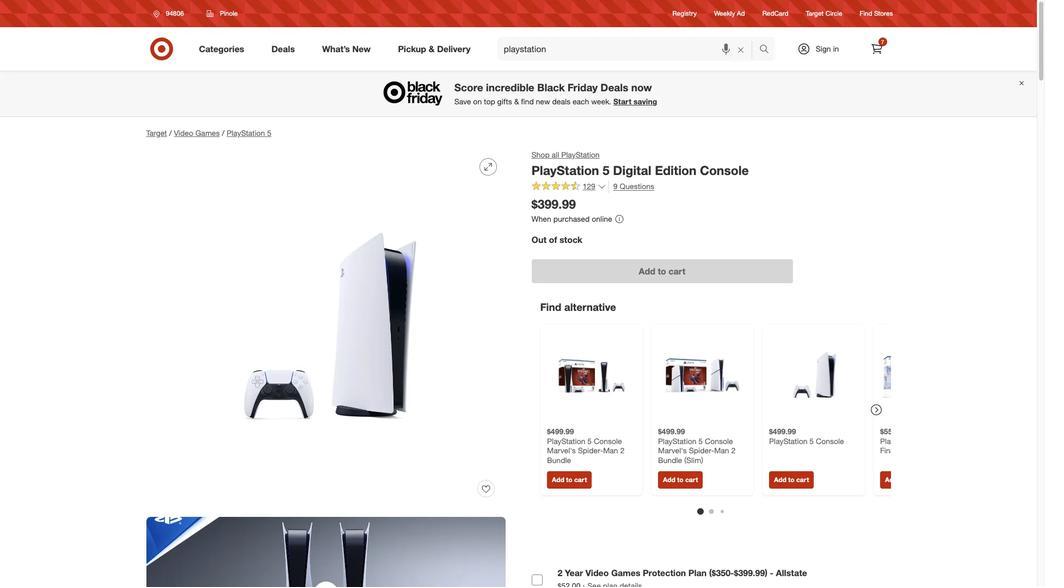 Task type: vqa. For each thing, say whether or not it's contained in the screenshot.
Sign in button
no



Task type: describe. For each thing, give the bounding box(es) containing it.
to for $499.99 playstation 5 console marvel's spider-man 2 bundle
[[566, 476, 572, 484]]

What can we help you find? suggestions appear below search field
[[497, 37, 762, 61]]

129
[[583, 182, 595, 191]]

sign
[[816, 44, 831, 53]]

0 vertical spatial &
[[429, 43, 435, 54]]

target circle link
[[806, 9, 842, 18]]

what's new
[[322, 43, 371, 54]]

94806 button
[[146, 4, 195, 23]]

questions
[[620, 182, 654, 191]]

find
[[521, 97, 534, 106]]

registry
[[673, 9, 697, 18]]

$399.99)
[[734, 568, 768, 579]]

playstation 5 console marvel's spider-man 2 bundle (slim) image
[[658, 331, 747, 421]]

incredible
[[486, 81, 534, 94]]

fantasy
[[898, 446, 924, 456]]

5 inside shop all playstation playstation 5 digital edition console
[[603, 163, 610, 178]]

target link
[[146, 128, 167, 138]]

out
[[532, 235, 547, 246]]

cart for $499.99 playstation 5 console marvel's spider-man 2 bundle (slim)
[[685, 476, 698, 484]]

of
[[549, 235, 557, 246]]

cart for $499.99 playstation 5 console
[[796, 476, 809, 484]]

& inside score incredible black friday deals now save on top gifts & find new deals each week. start saving
[[514, 97, 519, 106]]

when
[[532, 215, 551, 224]]

playstation 5 digital edition console, 1 of 8 image
[[146, 150, 505, 509]]

what's new link
[[313, 37, 384, 61]]

new
[[352, 43, 371, 54]]

circle
[[826, 9, 842, 18]]

friday
[[568, 81, 598, 94]]

start
[[613, 97, 632, 106]]

weekly ad
[[714, 9, 745, 18]]

-
[[770, 568, 774, 579]]

94806
[[166, 9, 184, 17]]

new
[[536, 97, 550, 106]]

deals link
[[262, 37, 309, 61]]

129 link
[[532, 181, 606, 194]]

alternative
[[564, 301, 616, 314]]

find stores link
[[860, 9, 893, 18]]

$499.99 playstation 5 console marvel's spider-man 2 bundle
[[547, 427, 624, 465]]

console for $499.99 playstation 5 console
[[816, 437, 844, 446]]

pinole
[[220, 9, 238, 17]]

add for $499.99 playstation 5 console marvel's spider-man 2 bundle (slim)
[[663, 476, 675, 484]]

sign in
[[816, 44, 839, 53]]

xvi
[[926, 446, 938, 456]]

black
[[537, 81, 565, 94]]

shop all playstation playstation 5 digital edition console
[[532, 150, 749, 178]]

add to cart for $499.99 playstation 5 console marvel's spider-man 2 bundle (slim)
[[663, 476, 698, 484]]

$499.99 playstation 5 console
[[769, 427, 844, 446]]

games for protection
[[611, 568, 640, 579]]

target circle
[[806, 9, 842, 18]]

digital
[[613, 163, 651, 178]]

redcard
[[763, 9, 789, 18]]

9 questions
[[613, 182, 654, 191]]

1 / from the left
[[169, 128, 172, 138]]

5 for $499.99 playstation 5 console
[[809, 437, 814, 446]]

deals
[[552, 97, 571, 106]]

plan
[[689, 568, 707, 579]]

add to cart for $499.99 playstation 5 console marvel's spider-man 2 bundle
[[552, 476, 587, 484]]

week.
[[591, 97, 611, 106]]

find alternative
[[540, 301, 616, 314]]

console for $559.99 playstation 5 console final fantasy xvi bundle
[[927, 437, 955, 446]]

target / video games / playstation 5
[[146, 128, 271, 138]]

find stores
[[860, 9, 893, 18]]

bundle for playstation 5 console marvel's spider-man 2 bundle (slim)
[[658, 456, 682, 465]]

delivery
[[437, 43, 471, 54]]

playstation 5 console marvel's spider-man 2 bundle image
[[547, 331, 636, 421]]

$399.99
[[532, 196, 576, 212]]

gifts
[[497, 97, 512, 106]]

spider- for $499.99 playstation 5 console marvel's spider-man 2 bundle
[[578, 446, 603, 456]]

final
[[880, 446, 896, 456]]

each
[[573, 97, 589, 106]]

0 horizontal spatial deals
[[271, 43, 295, 54]]

weekly ad link
[[714, 9, 745, 18]]

weekly
[[714, 9, 735, 18]]

9
[[613, 182, 618, 191]]

video for year
[[586, 568, 609, 579]]

target for target circle
[[806, 9, 824, 18]]

man for playstation 5 console marvel's spider-man 2 bundle (slim)
[[714, 446, 729, 456]]

protection
[[643, 568, 686, 579]]

playstation 5 link
[[227, 128, 271, 138]]

video for /
[[174, 128, 193, 138]]

$559.99 playstation 5 console final fantasy xvi bundle
[[880, 427, 964, 456]]

pickup & delivery link
[[389, 37, 484, 61]]

9 questions link
[[609, 181, 654, 193]]

games for /
[[195, 128, 220, 138]]

shop
[[532, 150, 550, 159]]

2 for $499.99 playstation 5 console marvel's spider-man 2 bundle
[[620, 446, 624, 456]]

score
[[454, 81, 483, 94]]

playstation inside $499.99 playstation 5 console marvel's spider-man 2 bundle
[[547, 437, 585, 446]]

save
[[454, 97, 471, 106]]

playstation inside $499.99 playstation 5 console marvel's spider-man 2 bundle (slim)
[[658, 437, 696, 446]]



Task type: locate. For each thing, give the bounding box(es) containing it.
target left 'circle'
[[806, 9, 824, 18]]

add to cart button
[[532, 260, 793, 284], [547, 472, 592, 489], [658, 472, 703, 489], [769, 472, 814, 489]]

0 horizontal spatial spider-
[[578, 446, 603, 456]]

1 vertical spatial video
[[586, 568, 609, 579]]

0 vertical spatial deals
[[271, 43, 295, 54]]

5 for $559.99 playstation 5 console final fantasy xvi bundle
[[920, 437, 925, 446]]

1 marvel's from the left
[[547, 446, 576, 456]]

image gallery element
[[146, 150, 505, 588]]

1 horizontal spatial find
[[860, 9, 872, 18]]

categories
[[199, 43, 244, 54]]

add for $499.99 playstation 5 console
[[774, 476, 786, 484]]

2 / from the left
[[222, 128, 225, 138]]

0 horizontal spatial $499.99
[[547, 427, 574, 437]]

2 man from the left
[[714, 446, 729, 456]]

7 link
[[865, 37, 889, 61]]

search button
[[754, 37, 780, 63]]

add for $499.99 playstation 5 console marvel's spider-man 2 bundle
[[552, 476, 564, 484]]

top
[[484, 97, 495, 106]]

console inside shop all playstation playstation 5 digital edition console
[[700, 163, 749, 178]]

edition
[[655, 163, 697, 178]]

spider- for $499.99 playstation 5 console marvel's spider-man 2 bundle (slim)
[[689, 446, 714, 456]]

when purchased online
[[532, 215, 612, 224]]

1 vertical spatial games
[[611, 568, 640, 579]]

spider- inside $499.99 playstation 5 console marvel's spider-man 2 bundle (slim)
[[689, 446, 714, 456]]

add to cart button for $499.99 playstation 5 console marvel's spider-man 2 bundle
[[547, 472, 592, 489]]

1 spider- from the left
[[578, 446, 603, 456]]

search
[[754, 44, 780, 55]]

0 horizontal spatial /
[[169, 128, 172, 138]]

playstation
[[227, 128, 265, 138], [561, 150, 600, 159], [532, 163, 599, 178], [547, 437, 585, 446], [658, 437, 696, 446], [769, 437, 807, 446], [880, 437, 918, 446]]

playstation 5 console image
[[769, 331, 858, 421]]

0 vertical spatial video
[[174, 128, 193, 138]]

None checkbox
[[532, 576, 542, 586]]

5 inside $559.99 playstation 5 console final fantasy xvi bundle
[[920, 437, 925, 446]]

1 vertical spatial &
[[514, 97, 519, 106]]

0 horizontal spatial games
[[195, 128, 220, 138]]

2 spider- from the left
[[689, 446, 714, 456]]

0 horizontal spatial man
[[603, 446, 618, 456]]

$499.99 for $499.99 playstation 5 console
[[769, 427, 796, 437]]

video
[[174, 128, 193, 138], [586, 568, 609, 579]]

1 vertical spatial deals
[[601, 81, 628, 94]]

1 horizontal spatial video
[[586, 568, 609, 579]]

3 $499.99 from the left
[[769, 427, 796, 437]]

find left alternative
[[540, 301, 561, 314]]

console for $499.99 playstation 5 console marvel's spider-man 2 bundle (slim)
[[705, 437, 733, 446]]

$499.99
[[547, 427, 574, 437], [658, 427, 685, 437], [769, 427, 796, 437]]

find for find stores
[[860, 9, 872, 18]]

pinole button
[[200, 4, 245, 23]]

pickup & delivery
[[398, 43, 471, 54]]

1 horizontal spatial spider-
[[689, 446, 714, 456]]

2 year video games protection plan ($350-$399.99) - allstate
[[558, 568, 807, 579]]

add to cart button for $499.99 playstation 5 console marvel's spider-man 2 bundle (slim)
[[658, 472, 703, 489]]

man for playstation 5 console marvel's spider-man 2 bundle
[[603, 446, 618, 456]]

0 vertical spatial games
[[195, 128, 220, 138]]

now
[[631, 81, 652, 94]]

$559.99
[[880, 427, 907, 437]]

find inside find stores link
[[860, 9, 872, 18]]

& right pickup
[[429, 43, 435, 54]]

2
[[620, 446, 624, 456], [731, 446, 735, 456], [558, 568, 563, 579]]

allstate
[[776, 568, 807, 579]]

deals
[[271, 43, 295, 54], [601, 81, 628, 94]]

playstation inside $559.99 playstation 5 console final fantasy xvi bundle
[[880, 437, 918, 446]]

5 inside $499.99 playstation 5 console
[[809, 437, 814, 446]]

1 horizontal spatial 2
[[620, 446, 624, 456]]

2 horizontal spatial bundle
[[940, 446, 964, 456]]

sign in link
[[788, 37, 856, 61]]

($350-
[[709, 568, 734, 579]]

$499.99 inside $499.99 playstation 5 console marvel's spider-man 2 bundle
[[547, 427, 574, 437]]

add
[[639, 266, 655, 277], [552, 476, 564, 484], [663, 476, 675, 484], [774, 476, 786, 484]]

bundle
[[940, 446, 964, 456], [547, 456, 571, 465], [658, 456, 682, 465]]

0 horizontal spatial target
[[146, 128, 167, 138]]

/ right target link
[[169, 128, 172, 138]]

registry link
[[673, 9, 697, 18]]

2 marvel's from the left
[[658, 446, 687, 456]]

find left the stores
[[860, 9, 872, 18]]

marvel's for playstation 5 console marvel's spider-man 2 bundle
[[547, 446, 576, 456]]

categories link
[[190, 37, 258, 61]]

1 horizontal spatial target
[[806, 9, 824, 18]]

out of stock
[[532, 235, 583, 246]]

$499.99 inside $499.99 playstation 5 console marvel's spider-man 2 bundle (slim)
[[658, 427, 685, 437]]

2 inside $499.99 playstation 5 console marvel's spider-man 2 bundle
[[620, 446, 624, 456]]

0 horizontal spatial find
[[540, 301, 561, 314]]

0 horizontal spatial 2
[[558, 568, 563, 579]]

1 vertical spatial target
[[146, 128, 167, 138]]

to
[[658, 266, 666, 277], [566, 476, 572, 484], [677, 476, 683, 484], [788, 476, 794, 484]]

bundle inside $499.99 playstation 5 console marvel's spider-man 2 bundle (slim)
[[658, 456, 682, 465]]

on
[[473, 97, 482, 106]]

$499.99 playstation 5 console marvel's spider-man 2 bundle (slim)
[[658, 427, 735, 465]]

1 horizontal spatial deals
[[601, 81, 628, 94]]

(slim)
[[684, 456, 703, 465]]

stock
[[560, 235, 583, 246]]

$499.99 for $499.99 playstation 5 console marvel's spider-man 2 bundle
[[547, 427, 574, 437]]

all
[[552, 150, 559, 159]]

deals left the what's
[[271, 43, 295, 54]]

deals inside score incredible black friday deals now save on top gifts & find new deals each week. start saving
[[601, 81, 628, 94]]

target for target / video games / playstation 5
[[146, 128, 167, 138]]

5 for $499.99 playstation 5 console marvel's spider-man 2 bundle
[[587, 437, 592, 446]]

2 horizontal spatial 2
[[731, 446, 735, 456]]

1 horizontal spatial games
[[611, 568, 640, 579]]

marvel's inside $499.99 playstation 5 console marvel's spider-man 2 bundle (slim)
[[658, 446, 687, 456]]

0 horizontal spatial video
[[174, 128, 193, 138]]

0 horizontal spatial &
[[429, 43, 435, 54]]

what's
[[322, 43, 350, 54]]

bundle for playstation 5 console marvel's spider-man 2 bundle
[[547, 456, 571, 465]]

stores
[[874, 9, 893, 18]]

add to cart button for $499.99 playstation 5 console
[[769, 472, 814, 489]]

1 horizontal spatial marvel's
[[658, 446, 687, 456]]

0 horizontal spatial marvel's
[[547, 446, 576, 456]]

games left protection
[[611, 568, 640, 579]]

cart for $499.99 playstation 5 console marvel's spider-man 2 bundle
[[574, 476, 587, 484]]

score incredible black friday deals now save on top gifts & find new deals each week. start saving
[[454, 81, 657, 106]]

games
[[195, 128, 220, 138], [611, 568, 640, 579]]

bundle inside $559.99 playstation 5 console final fantasy xvi bundle
[[940, 446, 964, 456]]

2 $499.99 from the left
[[658, 427, 685, 437]]

online
[[592, 215, 612, 224]]

spider-
[[578, 446, 603, 456], [689, 446, 714, 456]]

spider- inside $499.99 playstation 5 console marvel's spider-man 2 bundle
[[578, 446, 603, 456]]

pickup
[[398, 43, 426, 54]]

$499.99 inside $499.99 playstation 5 console
[[769, 427, 796, 437]]

console inside $499.99 playstation 5 console marvel's spider-man 2 bundle
[[594, 437, 622, 446]]

marvel's
[[547, 446, 576, 456], [658, 446, 687, 456]]

ad
[[737, 9, 745, 18]]

man inside $499.99 playstation 5 console marvel's spider-man 2 bundle
[[603, 446, 618, 456]]

1 horizontal spatial bundle
[[658, 456, 682, 465]]

in
[[833, 44, 839, 53]]

console inside $559.99 playstation 5 console final fantasy xvi bundle
[[927, 437, 955, 446]]

redcard link
[[763, 9, 789, 18]]

purchased
[[553, 215, 590, 224]]

& left find
[[514, 97, 519, 106]]

saving
[[634, 97, 657, 106]]

playstation 5 console final fantasy xvi bundle image
[[880, 331, 969, 421]]

1 horizontal spatial man
[[714, 446, 729, 456]]

video games link
[[174, 128, 220, 138]]

7
[[881, 39, 884, 45]]

5 inside $499.99 playstation 5 console marvel's spider-man 2 bundle
[[587, 437, 592, 446]]

1 vertical spatial find
[[540, 301, 561, 314]]

year
[[565, 568, 583, 579]]

1 man from the left
[[603, 446, 618, 456]]

playstation inside $499.99 playstation 5 console
[[769, 437, 807, 446]]

console for $499.99 playstation 5 console marvel's spider-man 2 bundle
[[594, 437, 622, 446]]

video right year
[[586, 568, 609, 579]]

marvel's for playstation 5 console marvel's spider-man 2 bundle (slim)
[[658, 446, 687, 456]]

1 horizontal spatial $499.99
[[658, 427, 685, 437]]

find
[[860, 9, 872, 18], [540, 301, 561, 314]]

1 $499.99 from the left
[[547, 427, 574, 437]]

2 inside $499.99 playstation 5 console marvel's spider-man 2 bundle (slim)
[[731, 446, 735, 456]]

2 for $499.99 playstation 5 console marvel's spider-man 2 bundle (slim)
[[731, 446, 735, 456]]

deals up start at top right
[[601, 81, 628, 94]]

0 horizontal spatial bundle
[[547, 456, 571, 465]]

2 horizontal spatial $499.99
[[769, 427, 796, 437]]

target
[[806, 9, 824, 18], [146, 128, 167, 138]]

man inside $499.99 playstation 5 console marvel's spider-man 2 bundle (slim)
[[714, 446, 729, 456]]

/
[[169, 128, 172, 138], [222, 128, 225, 138]]

to for $499.99 playstation 5 console
[[788, 476, 794, 484]]

$499.99 for $499.99 playstation 5 console marvel's spider-man 2 bundle (slim)
[[658, 427, 685, 437]]

console inside $499.99 playstation 5 console
[[816, 437, 844, 446]]

bundle inside $499.99 playstation 5 console marvel's spider-man 2 bundle
[[547, 456, 571, 465]]

&
[[429, 43, 435, 54], [514, 97, 519, 106]]

console inside $499.99 playstation 5 console marvel's spider-man 2 bundle (slim)
[[705, 437, 733, 446]]

5
[[267, 128, 271, 138], [603, 163, 610, 178], [587, 437, 592, 446], [698, 437, 703, 446], [809, 437, 814, 446], [920, 437, 925, 446]]

man
[[603, 446, 618, 456], [714, 446, 729, 456]]

5 for $499.99 playstation 5 console marvel's spider-man 2 bundle (slim)
[[698, 437, 703, 446]]

marvel's inside $499.99 playstation 5 console marvel's spider-man 2 bundle
[[547, 446, 576, 456]]

1 horizontal spatial /
[[222, 128, 225, 138]]

to for $499.99 playstation 5 console marvel's spider-man 2 bundle (slim)
[[677, 476, 683, 484]]

5 inside $499.99 playstation 5 console marvel's spider-man 2 bundle (slim)
[[698, 437, 703, 446]]

target left video games link
[[146, 128, 167, 138]]

/ left the playstation 5 link
[[222, 128, 225, 138]]

find for find alternative
[[540, 301, 561, 314]]

games left the playstation 5 link
[[195, 128, 220, 138]]

0 vertical spatial find
[[860, 9, 872, 18]]

1 horizontal spatial &
[[514, 97, 519, 106]]

video right target link
[[174, 128, 193, 138]]

console
[[700, 163, 749, 178], [594, 437, 622, 446], [705, 437, 733, 446], [816, 437, 844, 446], [927, 437, 955, 446]]

add to cart for $499.99 playstation 5 console
[[774, 476, 809, 484]]

0 vertical spatial target
[[806, 9, 824, 18]]



